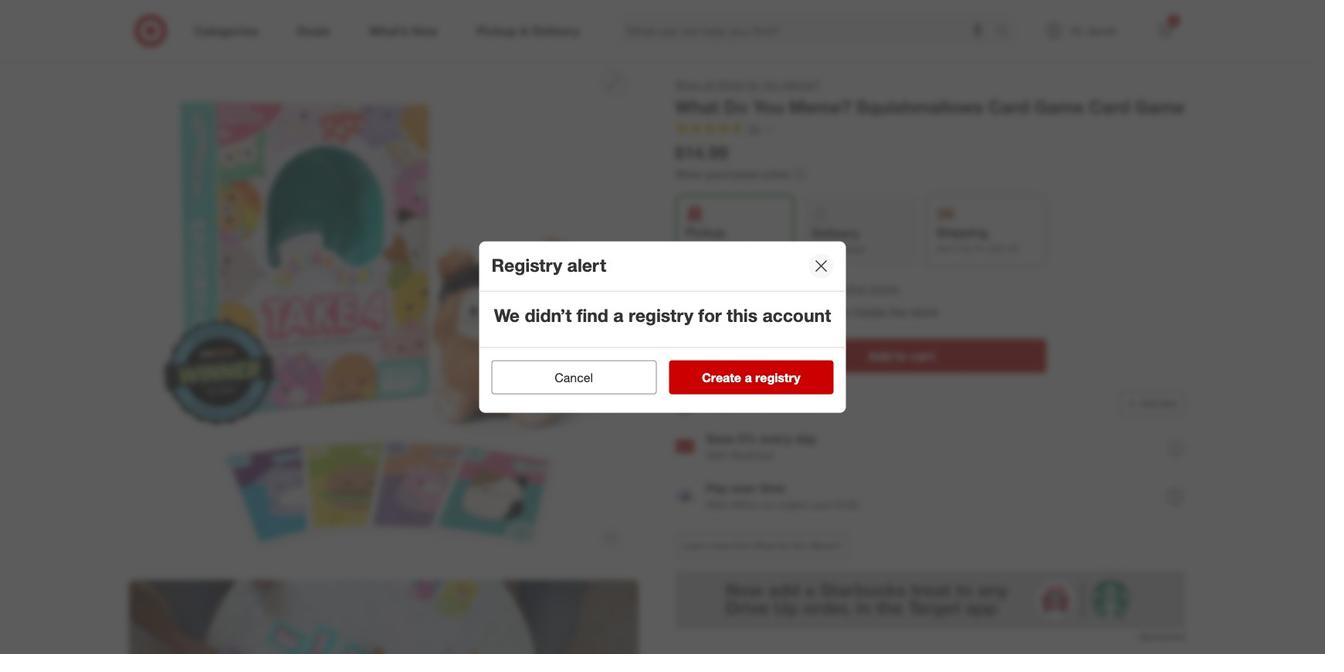 Task type: locate. For each thing, give the bounding box(es) containing it.
time
[[760, 480, 786, 496]]

0 vertical spatial meme?
[[783, 78, 820, 91]]

registry
[[628, 304, 693, 325], [755, 370, 800, 385]]

22
[[1008, 243, 1019, 254]]

1 horizontal spatial registry
[[755, 370, 800, 385]]

pay over time with affirm on orders over $100
[[706, 480, 859, 511]]

cancel
[[555, 370, 593, 385]]

what
[[718, 78, 743, 91], [675, 96, 719, 117], [754, 540, 775, 552]]

fri,
[[974, 243, 987, 254]]

with down pay
[[706, 498, 728, 511]]

1 horizontal spatial 2
[[750, 304, 757, 319]]

0 vertical spatial with
[[706, 449, 728, 462]]

delivery
[[812, 226, 859, 241]]

a inside the create a registry button
[[745, 370, 752, 385]]

northgate button
[[737, 279, 797, 297]]

ready down the pickup
[[685, 243, 712, 254]]

2 with from the top
[[706, 498, 728, 511]]

add item
[[1140, 398, 1178, 410]]

sponsored
[[1139, 631, 1185, 643]]

ready inside pickup ready within 2 hours
[[685, 243, 712, 254]]

registry inside button
[[755, 370, 800, 385]]

hours
[[749, 243, 772, 254], [760, 304, 791, 319]]

within inside pickup ready within 2 hours
[[714, 243, 739, 254]]

do right from
[[778, 540, 790, 552]]

games & puzzles link
[[199, 28, 284, 41]]

for left pickup
[[795, 304, 809, 319]]

1 game from the left
[[1034, 96, 1084, 117]]

hours down northgate button
[[760, 304, 791, 319]]

a right create
[[745, 370, 752, 385]]

eligible
[[706, 396, 746, 412]]

registry up registries
[[755, 370, 800, 385]]

ready
[[685, 243, 712, 254], [675, 304, 711, 319]]

0 horizontal spatial over
[[731, 480, 756, 496]]

2 vertical spatial you
[[792, 540, 808, 552]]

5%
[[738, 431, 757, 446]]

1 vertical spatial with
[[706, 498, 728, 511]]

1 horizontal spatial /
[[193, 28, 196, 41]]

you down orders
[[792, 540, 808, 552]]

0 vertical spatial what
[[718, 78, 743, 91]]

with
[[706, 449, 728, 462], [706, 498, 728, 511]]

0 horizontal spatial /
[[161, 28, 165, 41]]

target
[[129, 28, 158, 41]]

/ right toys link at the top
[[193, 28, 196, 41]]

within down the pickup
[[714, 243, 739, 254]]

search
[[988, 24, 1026, 40]]

for down the create a registry button
[[749, 396, 764, 412]]

meme? inside learn more from what do you meme? button
[[810, 540, 841, 552]]

pickup ready within 2 hours
[[685, 225, 772, 254]]

0 horizontal spatial a
[[613, 304, 624, 325]]

with down save
[[706, 449, 728, 462]]

stores
[[870, 282, 899, 295]]

eligible for registries
[[706, 396, 818, 412]]

2 horizontal spatial for
[[795, 304, 809, 319]]

2 vertical spatial do
[[778, 540, 790, 552]]

shipping get it by fri, dec 22
[[937, 225, 1019, 254]]

1 horizontal spatial game
[[1135, 96, 1185, 117]]

dialog
[[479, 241, 846, 413]]

1 horizontal spatial add
[[1140, 398, 1157, 410]]

over
[[731, 480, 756, 496], [812, 498, 832, 511]]

within down at
[[714, 304, 746, 319]]

1 vertical spatial you
[[753, 96, 784, 117]]

2
[[1171, 16, 1176, 25], [741, 243, 746, 254], [750, 304, 757, 319]]

shop
[[675, 78, 701, 91]]

you inside button
[[792, 540, 808, 552]]

/
[[161, 28, 165, 41], [193, 28, 196, 41]]

2 / from the left
[[193, 28, 196, 41]]

1 vertical spatial ready
[[675, 304, 711, 319]]

1 horizontal spatial games
[[320, 28, 354, 41]]

what right from
[[754, 540, 775, 552]]

1 vertical spatial hours
[[760, 304, 791, 319]]

within
[[714, 243, 739, 254], [714, 304, 746, 319]]

2 vertical spatial meme?
[[810, 540, 841, 552]]

hours inside pickup ready within 2 hours
[[749, 243, 772, 254]]

0 vertical spatial ready
[[685, 243, 712, 254]]

check other stores
[[807, 282, 899, 295]]

0 vertical spatial add
[[869, 349, 892, 364]]

2 horizontal spatial 2
[[1171, 16, 1176, 25]]

1 horizontal spatial card
[[988, 96, 1029, 117]]

0 horizontal spatial game
[[1034, 96, 1084, 117]]

learn more from what do you meme? button
[[675, 534, 848, 559]]

0 vertical spatial a
[[613, 304, 624, 325]]

games left &
[[199, 28, 234, 41]]

save
[[706, 431, 735, 446]]

meme?
[[783, 78, 820, 91], [789, 96, 851, 117], [810, 540, 841, 552]]

a
[[613, 304, 624, 325], [745, 370, 752, 385]]

pickup
[[813, 304, 850, 319]]

games
[[199, 28, 234, 41], [320, 28, 354, 41]]

add left item
[[1140, 398, 1157, 410]]

0 horizontal spatial registry
[[628, 304, 693, 325]]

1 horizontal spatial a
[[745, 370, 752, 385]]

create
[[702, 370, 741, 385]]

$100
[[835, 498, 859, 511]]

purchased
[[706, 167, 758, 180]]

add to cart button
[[757, 339, 1046, 373]]

registry down the pick at the right of the page
[[628, 304, 693, 325]]

do right all
[[746, 78, 760, 91]]

add left to
[[869, 349, 892, 364]]

1 games from the left
[[199, 28, 234, 41]]

over left $100
[[812, 498, 832, 511]]

40 link
[[675, 121, 775, 139]]

1 vertical spatial registry
[[755, 370, 800, 385]]

0 vertical spatial within
[[714, 243, 739, 254]]

more
[[708, 540, 730, 552]]

1 vertical spatial add
[[1140, 398, 1157, 410]]

this
[[727, 304, 758, 325]]

learn more from what do you meme?
[[682, 540, 841, 552]]

0 horizontal spatial 2
[[741, 243, 746, 254]]

0 vertical spatial hours
[[749, 243, 772, 254]]

add
[[869, 349, 892, 364], [1140, 398, 1157, 410]]

a right find
[[613, 304, 624, 325]]

1 vertical spatial 2
[[741, 243, 746, 254]]

1 vertical spatial advertisement region
[[675, 571, 1185, 630]]

registry alert
[[492, 253, 606, 275]]

for down up
[[698, 304, 722, 325]]

with inside pay over time with affirm on orders over $100
[[706, 498, 728, 511]]

ready down the pick at the right of the page
[[675, 304, 711, 319]]

1 vertical spatial over
[[812, 498, 832, 511]]

over up affirm
[[731, 480, 756, 496]]

0 horizontal spatial add
[[869, 349, 892, 364]]

learn
[[682, 540, 706, 552]]

What can we help you find? suggestions appear below search field
[[617, 14, 999, 48]]

2 vertical spatial what
[[754, 540, 775, 552]]

2 game from the left
[[1135, 96, 1185, 117]]

we
[[494, 304, 520, 325]]

2 inside 'link'
[[1171, 16, 1176, 25]]

for
[[698, 304, 722, 325], [795, 304, 809, 319], [749, 396, 764, 412]]

0 vertical spatial advertisement region
[[116, 0, 1197, 12]]

do up 40 link
[[724, 96, 748, 117]]

online
[[761, 167, 790, 180]]

you right all
[[763, 78, 780, 91]]

/ left the toys on the left top of page
[[161, 28, 165, 41]]

0 vertical spatial do
[[746, 78, 760, 91]]

games right puzzles
[[320, 28, 354, 41]]

0 horizontal spatial games
[[199, 28, 234, 41]]

to
[[895, 349, 907, 364]]

do inside button
[[778, 540, 790, 552]]

what down shop
[[675, 96, 719, 117]]

0 vertical spatial over
[[731, 480, 756, 496]]

hours up northgate
[[749, 243, 772, 254]]

1 with from the top
[[706, 449, 728, 462]]

0 vertical spatial 2
[[1171, 16, 1176, 25]]

do
[[746, 78, 760, 91], [724, 96, 748, 117], [778, 540, 790, 552]]

card
[[293, 28, 317, 41], [988, 96, 1029, 117], [1089, 96, 1130, 117]]

1 vertical spatial within
[[714, 304, 746, 319]]

what right all
[[718, 78, 743, 91]]

1 vertical spatial a
[[745, 370, 752, 385]]

redcard
[[731, 449, 774, 462]]

0 horizontal spatial for
[[698, 304, 722, 325]]

advertisement region
[[116, 0, 1197, 12], [675, 571, 1185, 630]]

you up 40 in the top right of the page
[[753, 96, 784, 117]]



Task type: vqa. For each thing, say whether or not it's contained in the screenshot.
weekly ad
no



Task type: describe. For each thing, give the bounding box(es) containing it.
the
[[889, 304, 907, 319]]

other
[[841, 282, 867, 295]]

search button
[[988, 14, 1026, 51]]

add to cart
[[869, 349, 935, 364]]

ready within 2 hours for pickup inside the store
[[675, 304, 938, 319]]

check
[[807, 282, 838, 295]]

check other stores button
[[806, 280, 900, 297]]

every
[[760, 431, 792, 446]]

2 link
[[1148, 14, 1182, 48]]

puzzles
[[247, 28, 284, 41]]

$14.99
[[675, 141, 728, 163]]

1 vertical spatial do
[[724, 96, 748, 117]]

cancel button
[[492, 361, 656, 395]]

2 inside pickup ready within 2 hours
[[741, 243, 746, 254]]

1 horizontal spatial for
[[749, 396, 764, 412]]

registry
[[492, 253, 562, 275]]

save 5% every day with redcard
[[706, 431, 816, 462]]

account
[[763, 304, 831, 325]]

2 vertical spatial 2
[[750, 304, 757, 319]]

not
[[812, 244, 827, 255]]

dec
[[989, 243, 1006, 254]]

what do you meme? squishmallows card game card game, 1 of 19 image
[[129, 58, 638, 568]]

get
[[937, 243, 952, 254]]

orders
[[777, 498, 809, 511]]

what inside button
[[754, 540, 775, 552]]

pick
[[675, 280, 701, 295]]

2 horizontal spatial card
[[1089, 96, 1130, 117]]

0 vertical spatial registry
[[628, 304, 693, 325]]

affirm
[[731, 498, 759, 511]]

add item button
[[1120, 392, 1185, 417]]

40
[[748, 122, 760, 135]]

shop all what do you meme? what do you meme? squishmallows card game card game
[[675, 78, 1185, 117]]

cart
[[911, 349, 935, 364]]

pay
[[706, 480, 728, 496]]

delivery not available
[[812, 226, 865, 255]]

available
[[829, 244, 865, 255]]

&
[[237, 28, 244, 41]]

store
[[910, 304, 938, 319]]

with inside save 5% every day with redcard
[[706, 449, 728, 462]]

inside
[[853, 304, 886, 319]]

northgate
[[737, 280, 797, 295]]

create a registry button
[[669, 361, 834, 395]]

squishmallows
[[856, 96, 983, 117]]

when purchased online
[[675, 167, 790, 180]]

add for add to cart
[[869, 349, 892, 364]]

1 horizontal spatial over
[[812, 498, 832, 511]]

by
[[962, 243, 972, 254]]

2 games from the left
[[320, 28, 354, 41]]

card games link
[[293, 28, 354, 41]]

target / toys /
[[129, 28, 196, 41]]

0 horizontal spatial card
[[293, 28, 317, 41]]

pickup
[[685, 225, 725, 240]]

add for add item
[[1140, 398, 1157, 410]]

1 vertical spatial meme?
[[789, 96, 851, 117]]

games & puzzles
[[199, 28, 284, 41]]

find
[[577, 304, 608, 325]]

up
[[704, 280, 719, 295]]

1 vertical spatial what
[[675, 96, 719, 117]]

1 / from the left
[[161, 28, 165, 41]]

on
[[762, 498, 774, 511]]

when
[[675, 167, 703, 180]]

didn't
[[525, 304, 572, 325]]

create a registry
[[702, 370, 800, 385]]

toys link
[[168, 28, 190, 41]]

from
[[732, 540, 751, 552]]

toys
[[168, 28, 190, 41]]

0 vertical spatial you
[[763, 78, 780, 91]]

item
[[1160, 398, 1178, 410]]

image gallery element
[[129, 58, 638, 654]]

pick up at northgate
[[675, 280, 797, 295]]

registries
[[767, 396, 818, 412]]

it
[[954, 243, 959, 254]]

shipping
[[937, 225, 988, 240]]

day
[[795, 431, 816, 446]]

target link
[[129, 28, 158, 41]]

at
[[722, 280, 734, 295]]

we didn't find a registry for this account
[[494, 304, 831, 325]]

dialog containing registry alert
[[479, 241, 846, 413]]

card games
[[293, 28, 354, 41]]

alert
[[567, 253, 606, 275]]

all
[[704, 78, 715, 91]]



